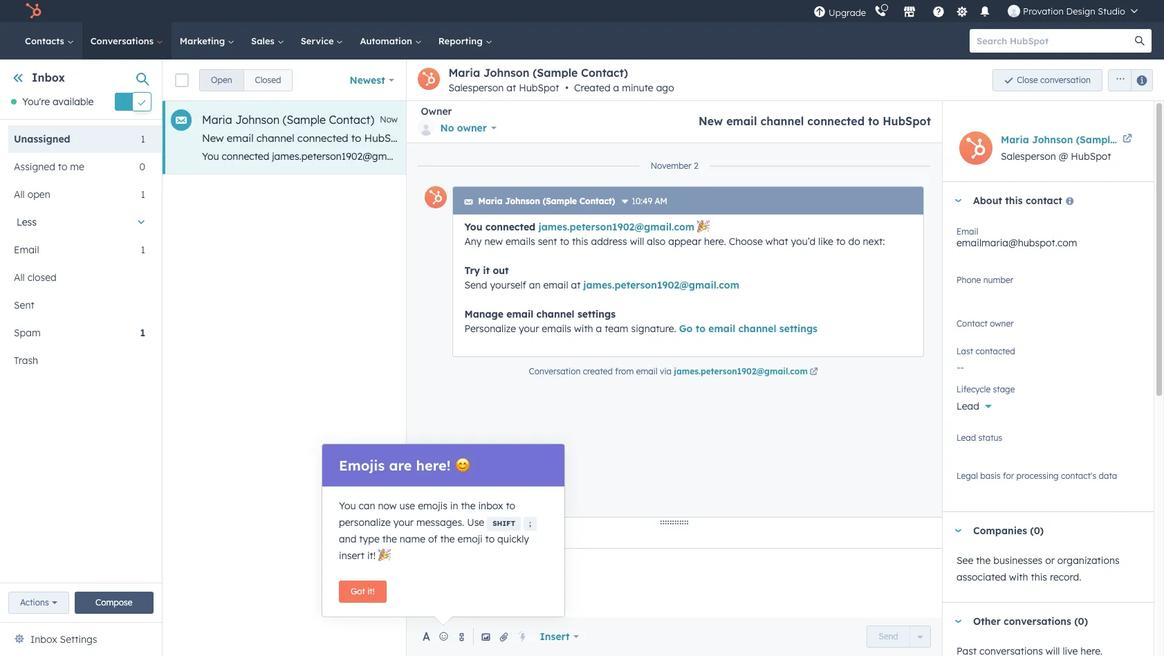 Task type: locate. For each thing, give the bounding box(es) containing it.
james peterson image
[[1008, 5, 1021, 17]]

settings
[[578, 308, 616, 320], [780, 322, 818, 335]]

lead button
[[957, 392, 1140, 415]]

sent
[[496, 150, 515, 163], [538, 235, 557, 248]]

trash button
[[8, 347, 145, 375]]

0 vertical spatial sent
[[496, 150, 515, 163]]

inbox left settings
[[30, 633, 57, 646]]

0 vertical spatial (0)
[[1031, 525, 1044, 537]]

1 vertical spatial send
[[465, 279, 488, 291]]

1 vertical spatial it
[[483, 264, 490, 277]]

it up manage
[[483, 264, 490, 277]]

2 group from the left
[[1103, 69, 1154, 91]]

2 all from the top
[[14, 271, 25, 284]]

search button
[[1129, 29, 1152, 53]]

(0) inside companies (0) dropdown button
[[1031, 525, 1044, 537]]

emails inside maria johnson (sample contact) now new email channel connected to hubspot you connected james.peterson1902@gmail.com any new emails sent to this address will also appear here. choose what you'd like to do next:  try it out send yourself an email at <a href = 'mailto:james.p
[[464, 150, 493, 163]]

conversation
[[1041, 74, 1091, 85]]

an inside try it out send yourself an email at james.peterson1902@gmail.com
[[529, 279, 541, 291]]

personalize
[[339, 516, 391, 529]]

here.
[[662, 150, 684, 163], [704, 235, 727, 248]]

choose inside you connected james.peterson1902@gmail.com 🎉 any new emails sent to this address will also appear here. choose what you'd like to do next:
[[729, 235, 763, 248]]

also inside you connected james.peterson1902@gmail.com 🎉 any new emails sent to this address will also appear here. choose what you'd like to do next:
[[647, 235, 666, 248]]

1 horizontal spatial your
[[519, 322, 539, 335]]

(sample inside maria johnson (sample contact) now new email channel connected to hubspot you connected james.peterson1902@gmail.com any new emails sent to this address will also appear here. choose what you'd like to do next:  try it out send yourself an email at <a href = 'mailto:james.p
[[283, 113, 326, 127]]

new email channel connected to hubspot heading
[[699, 114, 931, 128]]

0 horizontal spatial address
[[549, 150, 585, 163]]

0 horizontal spatial at
[[507, 82, 516, 94]]

comment button
[[502, 518, 581, 548]]

1 horizontal spatial try
[[846, 150, 860, 163]]

contact's
[[1061, 471, 1097, 481]]

assigned
[[14, 161, 55, 173]]

1 for all open
[[141, 188, 145, 201]]

salesperson up no owner
[[449, 82, 504, 94]]

owner for no owner
[[457, 122, 487, 134]]

inbox for inbox
[[32, 71, 65, 84]]

this inside see the businesses or organizations associated with this record.
[[1031, 571, 1048, 584]]

with left team
[[574, 322, 593, 335]]

1 link opens in a new window image from the top
[[810, 366, 818, 379]]

1 all from the top
[[14, 188, 25, 201]]

0 vertical spatial email
[[957, 226, 979, 237]]

send inside maria johnson (sample contact) now new email channel connected to hubspot you connected james.peterson1902@gmail.com any new emails sent to this address will also appear here. choose what you'd like to do next:  try it out send yourself an email at <a href = 'mailto:james.p
[[889, 150, 912, 163]]

0 vertical spatial 🎉
[[698, 221, 710, 233]]

caret image inside about this contact dropdown button
[[954, 199, 963, 202]]

studio
[[1098, 6, 1126, 17]]

group
[[199, 69, 293, 91], [1103, 69, 1154, 91]]

1 vertical spatial choose
[[729, 235, 763, 248]]

notifications image
[[979, 6, 992, 19]]

0 vertical spatial out
[[871, 150, 886, 163]]

1 vertical spatial will
[[630, 235, 645, 248]]

1 for unassigned
[[141, 133, 145, 146]]

email down less
[[14, 244, 39, 256]]

contact)
[[581, 66, 628, 80], [329, 113, 374, 127], [1119, 134, 1161, 146], [580, 196, 615, 206]]

choose
[[687, 150, 721, 163], [729, 235, 763, 248]]

0 vertical spatial what
[[724, 150, 746, 163]]

businesses
[[994, 554, 1043, 567]]

an
[[954, 150, 965, 163], [529, 279, 541, 291]]

james.peterson1902@gmail.com link down go to email channel settings link
[[674, 366, 821, 379]]

Closed button
[[243, 69, 293, 91]]

2 lead from the top
[[957, 432, 977, 443]]

the inside see the businesses or organizations associated with this record.
[[977, 554, 991, 567]]

(0)
[[1031, 525, 1044, 537], [1075, 615, 1089, 628]]

1 horizontal spatial also
[[647, 235, 666, 248]]

like
[[777, 150, 792, 163], [819, 235, 834, 248]]

1 caret image from the top
[[954, 199, 963, 202]]

processing
[[1017, 471, 1059, 481]]

1 vertical spatial inbox
[[30, 633, 57, 646]]

1 vertical spatial emails
[[506, 235, 535, 248]]

out
[[871, 150, 886, 163], [493, 264, 509, 277]]

(sample inside maria johnson (sample contact) salesperson at hubspot • created a minute ago
[[533, 66, 578, 80]]

try it out send yourself an email at james.peterson1902@gmail.com
[[465, 264, 740, 291]]

spam
[[14, 327, 41, 339]]

johnson inside maria johnson (sample contact) salesperson at hubspot • created a minute ago
[[484, 66, 530, 80]]

close conversation button
[[993, 69, 1103, 91]]

other conversations (0) button
[[943, 603, 1140, 640]]

inbox up you're available
[[32, 71, 65, 84]]

1 lead from the top
[[957, 400, 980, 412]]

🎉 down type in the bottom left of the page
[[379, 549, 391, 562]]

inbox inside inbox settings link
[[30, 633, 57, 646]]

marketplaces button
[[895, 0, 925, 22]]

manage email channel settings personalize your emails with a team signature. go to email channel settings
[[465, 308, 818, 335]]

notifications button
[[974, 0, 997, 22]]

a left team
[[596, 322, 602, 335]]

inbox for inbox settings
[[30, 633, 57, 646]]

your right personalize
[[519, 322, 539, 335]]

service link
[[292, 22, 352, 60]]

0 vertical spatial an
[[954, 150, 965, 163]]

send
[[889, 150, 912, 163], [465, 279, 488, 291], [879, 631, 899, 641]]

1 horizontal spatial will
[[630, 235, 645, 248]]

🎉 down 2
[[698, 221, 710, 233]]

will inside maria johnson (sample contact) now new email channel connected to hubspot you connected james.peterson1902@gmail.com any new emails sent to this address will also appear here. choose what you'd like to do next:  try it out send yourself an email at <a href = 'mailto:james.p
[[588, 150, 602, 163]]

email down about
[[957, 226, 979, 237]]

will down the created
[[588, 150, 602, 163]]

try up manage
[[465, 264, 480, 277]]

your down use
[[394, 516, 414, 529]]

1 vertical spatial what
[[766, 235, 789, 248]]

settings image
[[956, 6, 969, 18]]

2 link opens in a new window image from the top
[[810, 368, 818, 376]]

upgrade image
[[814, 6, 826, 18]]

new inside maria johnson (sample contact) now new email channel connected to hubspot you connected james.peterson1902@gmail.com any new emails sent to this address will also appear here. choose what you'd like to do next:  try it out send yourself an email at <a href = 'mailto:james.p
[[202, 131, 224, 145]]

reporting
[[439, 35, 485, 46]]

1 horizontal spatial address
[[591, 235, 627, 248]]

0 horizontal spatial with
[[574, 322, 593, 335]]

salesperson left @
[[1001, 150, 1057, 163]]

2 horizontal spatial at
[[996, 150, 1005, 163]]

it down new email channel connected to hubspot
[[862, 150, 868, 163]]

1 horizontal spatial like
[[819, 235, 834, 248]]

salesperson inside maria johnson (sample contact) salesperson at hubspot • created a minute ago
[[449, 82, 504, 94]]

group down the sales
[[199, 69, 293, 91]]

(0) inside other conversations (0) dropdown button
[[1075, 615, 1089, 628]]

0 vertical spatial james.peterson1902@gmail.com link
[[539, 221, 695, 233]]

1 vertical spatial with
[[1010, 571, 1029, 584]]

0 horizontal spatial next:
[[821, 150, 843, 163]]

all left the open
[[14, 188, 25, 201]]

do inside you connected james.peterson1902@gmail.com 🎉 any new emails sent to this address will also appear here. choose what you'd like to do next:
[[849, 235, 861, 248]]

maria johnson (sample contact) now new email channel connected to hubspot you connected james.peterson1902@gmail.com any new emails sent to this address will also appear here. choose what you'd like to do next:  try it out send yourself an email at <a href = 'mailto:james.p
[[202, 113, 1119, 163]]

0 horizontal spatial new
[[443, 150, 461, 163]]

all open
[[14, 188, 50, 201]]

1 horizontal spatial at
[[571, 279, 581, 291]]

all closed
[[14, 271, 57, 284]]

0 vertical spatial new
[[443, 150, 461, 163]]

main content
[[163, 60, 1165, 656]]

newest
[[350, 74, 385, 86]]

try down new email channel connected to hubspot
[[846, 150, 860, 163]]

1 vertical spatial here.
[[704, 235, 727, 248]]

group down search icon
[[1103, 69, 1154, 91]]

maria inside maria johnson (sample contact) now new email channel connected to hubspot you connected james.peterson1902@gmail.com any new emails sent to this address will also appear here. choose what you'd like to do next:  try it out send yourself an email at <a href = 'mailto:james.p
[[202, 113, 232, 127]]

upgrade
[[829, 7, 866, 18]]

shift
[[493, 519, 516, 528]]

lead inside popup button
[[957, 400, 980, 412]]

1 horizontal spatial 🎉
[[698, 221, 710, 233]]

1 horizontal spatial with
[[1010, 571, 1029, 584]]

href
[[1021, 150, 1040, 163]]

0 vertical spatial no owner button
[[418, 118, 497, 138]]

0 horizontal spatial any
[[423, 150, 440, 163]]

try
[[846, 150, 860, 163], [465, 264, 480, 277]]

1 vertical spatial lead
[[957, 432, 977, 443]]

Last contacted text field
[[957, 354, 1140, 376]]

caret image
[[954, 199, 963, 202], [954, 529, 963, 533]]

appear inside you connected james.peterson1902@gmail.com 🎉 any new emails sent to this address will also appear here. choose what you'd like to do next:
[[669, 235, 702, 248]]

0 vertical spatial yourself
[[915, 150, 951, 163]]

1 horizontal spatial emails
[[506, 235, 535, 248]]

legal
[[957, 471, 978, 481]]

2 vertical spatial email
[[439, 525, 466, 538]]

@
[[1059, 150, 1069, 163]]

no up last on the bottom right of page
[[957, 324, 971, 336]]

a left minute
[[613, 82, 619, 94]]

email inside try it out send yourself an email at james.peterson1902@gmail.com
[[544, 279, 569, 291]]

address inside maria johnson (sample contact) now new email channel connected to hubspot you connected james.peterson1902@gmail.com any new emails sent to this address will also appear here. choose what you'd like to do next:  try it out send yourself an email at <a href = 'mailto:james.p
[[549, 150, 585, 163]]

1 vertical spatial you
[[465, 221, 483, 233]]

sales
[[251, 35, 277, 46]]

address down •
[[549, 150, 585, 163]]

send inside try it out send yourself an email at james.peterson1902@gmail.com
[[465, 279, 488, 291]]

1 vertical spatial your
[[394, 516, 414, 529]]

0 horizontal spatial an
[[529, 279, 541, 291]]

1 vertical spatial yourself
[[490, 279, 527, 291]]

to inside manage email channel settings personalize your emails with a team signature. go to email channel settings
[[696, 322, 706, 335]]

calling icon image
[[875, 6, 887, 18]]

<a
[[1008, 150, 1019, 163]]

0 vertical spatial a
[[613, 82, 619, 94]]

1 vertical spatial no
[[957, 324, 971, 336]]

1 horizontal spatial appear
[[669, 235, 702, 248]]

messages.
[[417, 516, 465, 529]]

emails inside you connected james.peterson1902@gmail.com 🎉 any new emails sent to this address will also appear here. choose what you'd like to do next:
[[506, 235, 535, 248]]

2 caret image from the top
[[954, 529, 963, 533]]

you'd
[[749, 150, 774, 163], [791, 235, 816, 248]]

maria johnson (sample contact)
[[1001, 134, 1161, 146], [478, 196, 615, 206]]

the right in
[[461, 500, 476, 512]]

0 vertical spatial inbox
[[32, 71, 65, 84]]

0 horizontal spatial salesperson
[[449, 82, 504, 94]]

do
[[807, 150, 818, 163], [849, 235, 861, 248]]

design
[[1067, 6, 1096, 17]]

no owner button up last contacted text box
[[957, 316, 1140, 339]]

1 horizontal spatial you
[[339, 500, 356, 512]]

1 horizontal spatial group
[[1103, 69, 1154, 91]]

1 group from the left
[[199, 69, 293, 91]]

manage
[[465, 308, 504, 320]]

james.peterson1902@gmail.com inside try it out send yourself an email at james.peterson1902@gmail.com
[[584, 279, 740, 291]]

no owner button right now
[[418, 118, 497, 138]]

0 vertical spatial no
[[440, 122, 454, 134]]

address inside you connected james.peterson1902@gmail.com 🎉 any new emails sent to this address will also appear here. choose what you'd like to do next:
[[591, 235, 627, 248]]

caret image up see
[[954, 529, 963, 533]]

name
[[400, 533, 426, 545]]

no owner
[[440, 122, 487, 134]]

marketplaces image
[[904, 6, 916, 19]]

connected
[[808, 114, 865, 128], [297, 131, 349, 145], [222, 150, 269, 163], [486, 221, 536, 233]]

0 horizontal spatial email
[[14, 244, 39, 256]]

search image
[[1136, 36, 1145, 46]]

emails for email
[[542, 322, 572, 335]]

0 horizontal spatial try
[[465, 264, 480, 277]]

0 vertical spatial like
[[777, 150, 792, 163]]

🎉 inside you connected james.peterson1902@gmail.com 🎉 any new emails sent to this address will also appear here. choose what you'd like to do next:
[[698, 221, 710, 233]]

group containing open
[[199, 69, 293, 91]]

0 horizontal spatial do
[[807, 150, 818, 163]]

all left "closed"
[[14, 271, 25, 284]]

you inside you can now use emojis in the inbox to personalize your messages. use
[[339, 500, 356, 512]]

0 vertical spatial caret image
[[954, 199, 963, 202]]

assigned to me
[[14, 161, 84, 173]]

also down am
[[647, 235, 666, 248]]

1 horizontal spatial a
[[613, 82, 619, 94]]

address up try it out send yourself an email at james.peterson1902@gmail.com
[[591, 235, 627, 248]]

hubspot inside maria johnson (sample contact) now new email channel connected to hubspot you connected james.peterson1902@gmail.com any new emails sent to this address will also appear here. choose what you'd like to do next:  try it out send yourself an email at <a href = 'mailto:james.p
[[364, 131, 408, 145]]

menu
[[812, 0, 1148, 22]]

0 horizontal spatial a
[[596, 322, 602, 335]]

0 vertical spatial choose
[[687, 150, 721, 163]]

caret image left about
[[954, 199, 963, 202]]

got it! button
[[339, 581, 387, 603]]

the up associated
[[977, 554, 991, 567]]

(sample up •
[[533, 66, 578, 80]]

november 2
[[651, 161, 699, 171]]

0 vertical spatial do
[[807, 150, 818, 163]]

james.peterson1902@gmail.com up manage email channel settings personalize your emails with a team signature. go to email channel settings
[[584, 279, 740, 291]]

conversation created from email via
[[529, 366, 674, 376]]

it! right got
[[368, 586, 375, 596]]

you're available image
[[11, 99, 17, 105]]

0 horizontal spatial choose
[[687, 150, 721, 163]]

go to email channel settings link
[[679, 322, 818, 335]]

caret image for companies (0) dropdown button
[[954, 529, 963, 533]]

no owner button for owner
[[418, 118, 497, 138]]

1 vertical spatial new
[[485, 235, 503, 248]]

2 vertical spatial send
[[879, 631, 899, 641]]

0 horizontal spatial emails
[[464, 150, 493, 163]]

1 vertical spatial like
[[819, 235, 834, 248]]

0 vertical spatial will
[[588, 150, 602, 163]]

email from maria johnson (sample contact) with subject new email channel connected to hubspot row
[[163, 101, 1119, 174]]

caret image inside companies (0) dropdown button
[[954, 529, 963, 533]]

0 vertical spatial lead
[[957, 400, 980, 412]]

here. inside maria johnson (sample contact) now new email channel connected to hubspot you connected james.peterson1902@gmail.com any new emails sent to this address will also appear here. choose what you'd like to do next:  try it out send yourself an email at <a href = 'mailto:james.p
[[662, 150, 684, 163]]

now
[[378, 500, 397, 512]]

you inside you connected james.peterson1902@gmail.com 🎉 any new emails sent to this address will also appear here. choose what you'd like to do next:
[[465, 221, 483, 233]]

sales link
[[243, 22, 292, 60]]

0 vertical spatial salesperson
[[449, 82, 504, 94]]

1 for email
[[141, 244, 145, 256]]

lead down lifecycle at the right of page
[[957, 400, 980, 412]]

with inside manage email channel settings personalize your emails with a team signature. go to email channel settings
[[574, 322, 593, 335]]

1 vertical spatial an
[[529, 279, 541, 291]]

inbox settings
[[30, 633, 97, 646]]

0 horizontal spatial also
[[605, 150, 624, 163]]

caret image
[[954, 620, 963, 623]]

johnson
[[484, 66, 530, 80], [235, 113, 280, 127], [1033, 134, 1074, 146], [505, 196, 540, 206]]

emails for connected
[[506, 235, 535, 248]]

out inside maria johnson (sample contact) now new email channel connected to hubspot you connected james.peterson1902@gmail.com any new emails sent to this address will also appear here. choose what you'd like to do next:  try it out send yourself an email at <a href = 'mailto:james.p
[[871, 150, 886, 163]]

here. inside you connected james.peterson1902@gmail.com 🎉 any new emails sent to this address will also appear here. choose what you'd like to do next:
[[704, 235, 727, 248]]

appear
[[627, 150, 660, 163], [669, 235, 702, 248]]

also up 'more info' icon
[[605, 150, 624, 163]]

a
[[613, 82, 619, 94], [596, 322, 602, 335]]

conversations
[[1004, 615, 1072, 628]]

0 vertical spatial your
[[519, 322, 539, 335]]

🎉 inside the "; and type the name of the emoji to quickly insert it! 🎉"
[[379, 549, 391, 562]]

2 horizontal spatial email
[[957, 226, 979, 237]]

james.peterson1902@gmail.com inside you connected james.peterson1902@gmail.com 🎉 any new emails sent to this address will also appear here. choose what you'd like to do next:
[[539, 221, 695, 233]]

use
[[400, 500, 415, 512]]

email emailmaria@hubspot.com
[[957, 226, 1078, 249]]

1 horizontal spatial an
[[954, 150, 965, 163]]

companies
[[974, 525, 1028, 537]]

0 vertical spatial new
[[699, 114, 723, 128]]

0 vertical spatial you
[[202, 150, 219, 163]]

owner
[[457, 122, 487, 134], [990, 318, 1014, 329], [973, 324, 1001, 336]]

email inside the email emailmaria@hubspot.com
[[957, 226, 979, 237]]

james.peterson1902@gmail.com link down 'more info' icon
[[539, 221, 695, 233]]

(0) right conversations
[[1075, 615, 1089, 628]]

send group
[[867, 626, 931, 648]]

0 horizontal spatial maria johnson (sample contact)
[[478, 196, 615, 206]]

more info image
[[621, 198, 629, 206]]

james.peterson1902@gmail.com link up manage email channel settings personalize your emails with a team signature. go to email channel settings
[[584, 279, 740, 291]]

owner for contact owner no owner
[[990, 318, 1014, 329]]

0 vertical spatial send
[[889, 150, 912, 163]]

with inside see the businesses or organizations associated with this record.
[[1010, 571, 1029, 584]]

1 vertical spatial maria johnson (sample contact)
[[478, 196, 615, 206]]

1 horizontal spatial salesperson
[[1001, 150, 1057, 163]]

with down the businesses
[[1010, 571, 1029, 584]]

0 vertical spatial all
[[14, 188, 25, 201]]

1 vertical spatial sent
[[538, 235, 557, 248]]

emails inside manage email channel settings personalize your emails with a team signature. go to email channel settings
[[542, 322, 572, 335]]

link opens in a new window image
[[810, 366, 818, 379], [810, 368, 818, 376]]

1 horizontal spatial next:
[[863, 235, 885, 248]]

owner
[[421, 105, 452, 118]]

email right 'of'
[[439, 525, 466, 538]]

the right type in the bottom left of the page
[[382, 533, 397, 545]]

lead left status
[[957, 432, 977, 443]]

0 horizontal spatial it
[[483, 264, 490, 277]]

0 vertical spatial it
[[862, 150, 868, 163]]

no down owner
[[440, 122, 454, 134]]

actions button
[[8, 592, 69, 614]]

caret image for about this contact dropdown button
[[954, 199, 963, 202]]

0 vertical spatial try
[[846, 150, 860, 163]]

1 vertical spatial email
[[14, 244, 39, 256]]

0 vertical spatial it!
[[367, 549, 376, 562]]

all inside button
[[14, 271, 25, 284]]

2 vertical spatial emails
[[542, 322, 572, 335]]

1 vertical spatial 🎉
[[379, 549, 391, 562]]

a inside manage email channel settings personalize your emails with a team signature. go to email channel settings
[[596, 322, 602, 335]]

1 horizontal spatial no
[[957, 324, 971, 336]]

new email channel connected to hubspot
[[699, 114, 931, 128]]

service
[[301, 35, 337, 46]]

Open button
[[199, 69, 244, 91]]

do inside maria johnson (sample contact) now new email channel connected to hubspot you connected james.peterson1902@gmail.com any new emails sent to this address will also appear here. choose what you'd like to do next:  try it out send yourself an email at <a href = 'mailto:james.p
[[807, 150, 818, 163]]

0 horizontal spatial here.
[[662, 150, 684, 163]]

james.peterson1902@gmail.com down 'more info' icon
[[539, 221, 695, 233]]

1 for spam
[[140, 327, 145, 339]]

will down 10:49 on the right of the page
[[630, 235, 645, 248]]

(0) up the businesses
[[1031, 525, 1044, 537]]

help button
[[927, 0, 951, 22]]

1 vertical spatial try
[[465, 264, 480, 277]]

main content containing maria johnson (sample contact)
[[163, 60, 1165, 656]]

connected inside you connected james.peterson1902@gmail.com 🎉 any new emails sent to this address will also appear here. choose what you'd like to do next:
[[486, 221, 536, 233]]

1 horizontal spatial no owner button
[[957, 316, 1140, 339]]

(sample down closed button
[[283, 113, 326, 127]]

no
[[440, 122, 454, 134], [957, 324, 971, 336]]

2 vertical spatial james.peterson1902@gmail.com link
[[674, 366, 821, 379]]

also
[[605, 150, 624, 163], [647, 235, 666, 248]]

2 horizontal spatial emails
[[542, 322, 572, 335]]

number
[[984, 275, 1014, 285]]

1 horizontal spatial yourself
[[915, 150, 951, 163]]

Phone number text field
[[957, 273, 1140, 300]]

1 horizontal spatial any
[[465, 235, 482, 248]]

0 vertical spatial appear
[[627, 150, 660, 163]]

it! inside the "; and type the name of the emoji to quickly insert it! 🎉"
[[367, 549, 376, 562]]

no owner button
[[418, 118, 497, 138], [957, 316, 1140, 339]]

lead
[[957, 400, 980, 412], [957, 432, 977, 443]]

it! down type in the bottom left of the page
[[367, 549, 376, 562]]

james.peterson1902@gmail.com down now
[[272, 150, 420, 163]]

close
[[1017, 74, 1038, 85]]

lead for lead
[[957, 400, 980, 412]]



Task type: describe. For each thing, give the bounding box(es) containing it.
contacted
[[976, 346, 1016, 356]]

you inside maria johnson (sample contact) now new email channel connected to hubspot you connected james.peterson1902@gmail.com any new emails sent to this address will also appear here. choose what you'd like to do next:  try it out send yourself an email at <a href = 'mailto:james.p
[[202, 150, 219, 163]]

you'd inside you connected james.peterson1902@gmail.com 🎉 any new emails sent to this address will also appear here. choose what you'd like to do next:
[[791, 235, 816, 248]]

sent button
[[8, 292, 145, 319]]

open
[[27, 188, 50, 201]]

marketing link
[[171, 22, 243, 60]]

an inside maria johnson (sample contact) now new email channel connected to hubspot you connected james.peterson1902@gmail.com any new emails sent to this address will also appear here. choose what you'd like to do next:  try it out send yourself an email at <a href = 'mailto:james.p
[[954, 150, 965, 163]]

emojis are here! 😊
[[339, 457, 470, 474]]

you for you can now use emojis in the inbox to personalize your messages. use
[[339, 500, 356, 512]]

;
[[529, 519, 531, 528]]

hubspot link
[[17, 3, 52, 19]]

new inside you connected james.peterson1902@gmail.com 🎉 any new emails sent to this address will also appear here. choose what you'd like to do next:
[[485, 235, 503, 248]]

comment
[[519, 525, 564, 538]]

insert
[[339, 549, 365, 562]]

am
[[655, 196, 668, 206]]

what inside maria johnson (sample contact) now new email channel connected to hubspot you connected james.peterson1902@gmail.com any new emails sent to this address will also appear here. choose what you'd like to do next:  try it out send yourself an email at <a href = 'mailto:james.p
[[724, 150, 746, 163]]

here!
[[416, 457, 451, 474]]

contact) inside maria johnson (sample contact) salesperson at hubspot • created a minute ago
[[581, 66, 628, 80]]

😊
[[455, 457, 470, 474]]

yourself inside maria johnson (sample contact) now new email channel connected to hubspot you connected james.peterson1902@gmail.com any new emails sent to this address will also appear here. choose what you'd like to do next:  try it out send yourself an email at <a href = 'mailto:james.p
[[915, 150, 951, 163]]

from
[[615, 366, 634, 376]]

channel inside maria johnson (sample contact) now new email channel connected to hubspot you connected james.peterson1902@gmail.com any new emails sent to this address will also appear here. choose what you'd like to do next:  try it out send yourself an email at <a href = 'mailto:james.p
[[257, 131, 295, 145]]

lead for lead status
[[957, 432, 977, 443]]

send button
[[867, 626, 911, 648]]

1 vertical spatial settings
[[780, 322, 818, 335]]

now
[[380, 114, 398, 125]]

companies (0)
[[974, 525, 1044, 537]]

will inside you connected james.peterson1902@gmail.com 🎉 any new emails sent to this address will also appear here. choose what you'd like to do next:
[[630, 235, 645, 248]]

you're available
[[22, 96, 94, 108]]

calling icon button
[[869, 2, 893, 20]]

your inside you can now use emojis in the inbox to personalize your messages. use
[[394, 516, 414, 529]]

all for all open
[[14, 188, 25, 201]]

10:49
[[632, 196, 653, 206]]

help image
[[933, 6, 945, 19]]

this inside maria johnson (sample contact) now new email channel connected to hubspot you connected james.peterson1902@gmail.com any new emails sent to this address will also appear here. choose what you'd like to do next:  try it out send yourself an email at <a href = 'mailto:james.p
[[530, 150, 546, 163]]

no owner button for contact owner
[[957, 316, 1140, 339]]

inbox
[[478, 500, 503, 512]]

stage
[[993, 384, 1015, 394]]

marketing
[[180, 35, 228, 46]]

email inside button
[[439, 525, 466, 538]]

trash
[[14, 355, 38, 367]]

created
[[574, 82, 611, 94]]

0 horizontal spatial no
[[440, 122, 454, 134]]

you connected james.peterson1902@gmail.com 🎉 any new emails sent to this address will also appear here. choose what you'd like to do next:
[[465, 221, 885, 248]]

hubspot inside maria johnson (sample contact) salesperson at hubspot • created a minute ago
[[519, 82, 559, 94]]

about
[[974, 194, 1003, 207]]

at inside maria johnson (sample contact) salesperson at hubspot • created a minute ago
[[507, 82, 516, 94]]

0 vertical spatial maria johnson (sample contact)
[[1001, 134, 1161, 146]]

it inside maria johnson (sample contact) now new email channel connected to hubspot you connected james.peterson1902@gmail.com any new emails sent to this address will also appear here. choose what you'd like to do next:  try it out send yourself an email at <a href = 'mailto:james.p
[[862, 150, 868, 163]]

out inside try it out send yourself an email at james.peterson1902@gmail.com
[[493, 264, 509, 277]]

closed
[[27, 271, 57, 284]]

at inside maria johnson (sample contact) now new email channel connected to hubspot you connected james.peterson1902@gmail.com any new emails sent to this address will also appear here. choose what you'd like to do next:  try it out send yourself an email at <a href = 'mailto:james.p
[[996, 150, 1005, 163]]

you can now use emojis in the inbox to personalize your messages. use
[[339, 500, 516, 529]]

james.peterson1902@gmail.com inside maria johnson (sample contact) now new email channel connected to hubspot you connected james.peterson1902@gmail.com any new emails sent to this address will also appear here. choose what you'd like to do next:  try it out send yourself an email at <a href = 'mailto:james.p
[[272, 150, 420, 163]]

inbox settings link
[[30, 631, 97, 648]]

=
[[1042, 150, 1048, 163]]

phone
[[957, 275, 981, 285]]

actions
[[20, 597, 49, 608]]

you're
[[22, 96, 50, 108]]

sent inside maria johnson (sample contact) now new email channel connected to hubspot you connected james.peterson1902@gmail.com any new emails sent to this address will also appear here. choose what you'd like to do next:  try it out send yourself an email at <a href = 'mailto:james.p
[[496, 150, 515, 163]]

no inside contact owner no owner
[[957, 324, 971, 336]]

the inside you can now use emojis in the inbox to personalize your messages. use
[[461, 500, 476, 512]]

like inside maria johnson (sample contact) now new email channel connected to hubspot you connected james.peterson1902@gmail.com any new emails sent to this address will also appear here. choose what you'd like to do next:  try it out send yourself an email at <a href = 'mailto:james.p
[[777, 150, 792, 163]]

at inside try it out send yourself an email at james.peterson1902@gmail.com
[[571, 279, 581, 291]]

(sample left 'more info' icon
[[543, 196, 577, 206]]

lifecycle
[[957, 384, 991, 394]]

0
[[139, 161, 145, 173]]

conversations
[[90, 35, 156, 46]]

last
[[957, 346, 974, 356]]

johnson inside maria johnson (sample contact) now new email channel connected to hubspot you connected james.peterson1902@gmail.com any new emails sent to this address will also appear here. choose what you'd like to do next:  try it out send yourself an email at <a href = 'mailto:james.p
[[235, 113, 280, 127]]

you for you connected james.peterson1902@gmail.com 🎉 any new emails sent to this address will also appear here. choose what you'd like to do next:
[[465, 221, 483, 233]]

try inside maria johnson (sample contact) now new email channel connected to hubspot you connected james.peterson1902@gmail.com any new emails sent to this address will also appear here. choose what you'd like to do next:  try it out send yourself an email at <a href = 'mailto:james.p
[[846, 150, 860, 163]]

personalize
[[465, 322, 516, 335]]

your inside manage email channel settings personalize your emails with a team signature. go to email channel settings
[[519, 322, 539, 335]]

insert button
[[531, 623, 588, 650]]

record.
[[1050, 571, 1082, 584]]

last contacted
[[957, 346, 1016, 356]]

1 vertical spatial james.peterson1902@gmail.com link
[[584, 279, 740, 291]]

send inside 'button'
[[879, 631, 899, 641]]

got it!
[[351, 586, 375, 596]]

settings
[[60, 633, 97, 646]]

1 horizontal spatial new
[[699, 114, 723, 128]]

(sample up ''mailto:james.p' at the right of page
[[1077, 134, 1116, 146]]

provation design studio button
[[1000, 0, 1147, 22]]

emailmaria@hubspot.com
[[957, 237, 1078, 249]]

contact
[[957, 318, 988, 329]]

to inside the "; and type the name of the emoji to quickly insert it! 🎉"
[[485, 533, 495, 545]]

are
[[389, 457, 412, 474]]

like inside you connected james.peterson1902@gmail.com 🎉 any new emails sent to this address will also appear here. choose what you'd like to do next:
[[819, 235, 834, 248]]

it inside try it out send yourself an email at james.peterson1902@gmail.com
[[483, 264, 490, 277]]

next: inside you connected james.peterson1902@gmail.com 🎉 any new emails sent to this address will also appear here. choose what you'd like to do next:
[[863, 235, 885, 248]]

you'd inside maria johnson (sample contact) now new email channel connected to hubspot you connected james.peterson1902@gmail.com any new emails sent to this address will also appear here. choose what you'd like to do next:  try it out send yourself an email at <a href = 'mailto:james.p
[[749, 150, 774, 163]]

emoji
[[458, 533, 483, 545]]

the right 'of'
[[440, 533, 455, 545]]

this inside about this contact dropdown button
[[1006, 194, 1023, 207]]

yourself inside try it out send yourself an email at james.peterson1902@gmail.com
[[490, 279, 527, 291]]

reporting link
[[430, 22, 501, 60]]

other
[[974, 615, 1001, 628]]

next: inside maria johnson (sample contact) now new email channel connected to hubspot you connected james.peterson1902@gmail.com any new emails sent to this address will also appear here. choose what you'd like to do next:  try it out send yourself an email at <a href = 'mailto:james.p
[[821, 150, 843, 163]]

in
[[450, 500, 458, 512]]

menu containing provation design studio
[[812, 0, 1148, 22]]

associated
[[957, 571, 1007, 584]]

appear inside maria johnson (sample contact) now new email channel connected to hubspot you connected james.peterson1902@gmail.com any new emails sent to this address will also appear here. choose what you'd like to do next:  try it out send yourself an email at <a href = 'mailto:james.p
[[627, 150, 660, 163]]

hubspot image
[[25, 3, 42, 19]]

all for all closed
[[14, 271, 25, 284]]

contact
[[1026, 194, 1063, 207]]

basis
[[981, 471, 1001, 481]]

compose button
[[74, 592, 154, 614]]

automation link
[[352, 22, 430, 60]]

what inside you connected james.peterson1902@gmail.com 🎉 any new emails sent to this address will also appear here. choose what you'd like to do next:
[[766, 235, 789, 248]]

go
[[679, 322, 693, 335]]

choose inside maria johnson (sample contact) now new email channel connected to hubspot you connected james.peterson1902@gmail.com any new emails sent to this address will also appear here. choose what you'd like to do next:  try it out send yourself an email at <a href = 'mailto:james.p
[[687, 150, 721, 163]]

0 horizontal spatial settings
[[578, 308, 616, 320]]

ago
[[656, 82, 674, 94]]

compose
[[96, 597, 133, 608]]

automation
[[360, 35, 415, 46]]

emojis
[[418, 500, 448, 512]]

this inside you connected james.peterson1902@gmail.com 🎉 any new emails sent to this address will also appear here. choose what you'd like to do next:
[[572, 235, 589, 248]]

can
[[359, 500, 375, 512]]

about this contact
[[974, 194, 1063, 207]]

maria johnson (sample contact) link
[[1001, 131, 1161, 148]]

maria inside maria johnson (sample contact) salesperson at hubspot • created a minute ago
[[449, 66, 480, 80]]

quickly
[[498, 533, 529, 545]]

james.peterson1902@gmail.com down go to email channel settings link
[[674, 366, 808, 376]]

to inside you can now use emojis in the inbox to personalize your messages. use
[[506, 500, 516, 512]]

companies (0) button
[[943, 512, 1140, 550]]

any inside maria johnson (sample contact) now new email channel connected to hubspot you connected james.peterson1902@gmail.com any new emails sent to this address will also appear here. choose what you'd like to do next:  try it out send yourself an email at <a href = 'mailto:james.p
[[423, 150, 440, 163]]

provation design studio
[[1024, 6, 1126, 17]]

contact) inside maria johnson (sample contact) now new email channel connected to hubspot you connected james.peterson1902@gmail.com any new emails sent to this address will also appear here. choose what you'd like to do next:  try it out send yourself an email at <a href = 'mailto:james.p
[[329, 113, 374, 127]]

any inside you connected james.peterson1902@gmail.com 🎉 any new emails sent to this address will also appear here. choose what you'd like to do next:
[[465, 235, 482, 248]]

contacts
[[25, 35, 67, 46]]

legal basis for processing contact's data
[[957, 471, 1118, 481]]

it! inside button
[[368, 586, 375, 596]]

Search HubSpot search field
[[970, 29, 1140, 53]]

try inside try it out send yourself an email at james.peterson1902@gmail.com
[[465, 264, 480, 277]]

close conversation
[[1017, 74, 1091, 85]]

other conversations (0)
[[974, 615, 1089, 628]]

a inside maria johnson (sample contact) salesperson at hubspot • created a minute ago
[[613, 82, 619, 94]]

emojis
[[339, 457, 385, 474]]

lifecycle stage
[[957, 384, 1015, 394]]

email button
[[407, 518, 493, 548]]

sent inside you connected james.peterson1902@gmail.com 🎉 any new emails sent to this address will also appear here. choose what you'd like to do next:
[[538, 235, 557, 248]]

1 vertical spatial salesperson
[[1001, 150, 1057, 163]]

also inside maria johnson (sample contact) now new email channel connected to hubspot you connected james.peterson1902@gmail.com any new emails sent to this address will also appear here. choose what you'd like to do next:  try it out send yourself an email at <a href = 'mailto:james.p
[[605, 150, 624, 163]]

new inside maria johnson (sample contact) now new email channel connected to hubspot you connected james.peterson1902@gmail.com any new emails sent to this address will also appear here. choose what you'd like to do next:  try it out send yourself an email at <a href = 'mailto:james.p
[[443, 150, 461, 163]]



Task type: vqa. For each thing, say whether or not it's contained in the screenshot.
the rightmost Learn
no



